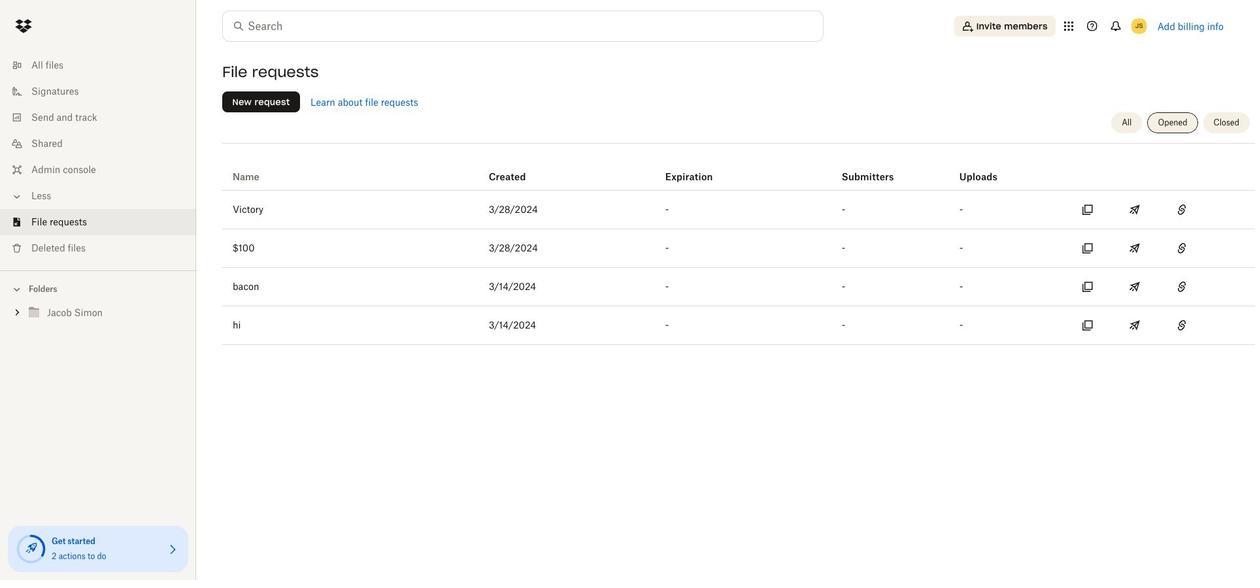 Task type: vqa. For each thing, say whether or not it's contained in the screenshot.
Less image at the top
yes



Task type: describe. For each thing, give the bounding box(es) containing it.
3 column header from the left
[[960, 154, 1012, 185]]

3 send email image from the top
[[1127, 318, 1143, 333]]

copy link image for cell associated with 1st send email image from the bottom
[[1174, 318, 1190, 333]]

copy link image for cell associated with send email icon
[[1174, 202, 1190, 218]]

copy email image for second send email image from the bottom of the page
[[1080, 279, 1096, 295]]

cell for second send email image from the bottom of the page
[[1208, 268, 1255, 306]]

copy link image
[[1174, 241, 1190, 256]]

1 row from the top
[[222, 148, 1255, 191]]

1 send email image from the top
[[1127, 241, 1143, 256]]



Task type: locate. For each thing, give the bounding box(es) containing it.
2 cell from the top
[[1208, 268, 1255, 306]]

send email image
[[1127, 241, 1143, 256], [1127, 279, 1143, 295], [1127, 318, 1143, 333]]

send email image
[[1127, 202, 1143, 218]]

list item
[[0, 209, 196, 235]]

copy email image
[[1080, 202, 1096, 218], [1080, 241, 1096, 256], [1080, 279, 1096, 295], [1080, 318, 1096, 333]]

0 horizontal spatial column header
[[665, 154, 744, 185]]

cell for send email icon
[[1208, 191, 1255, 229]]

3 copy email image from the top
[[1080, 279, 1096, 295]]

3 cell from the top
[[1208, 307, 1255, 345]]

4 copy email image from the top
[[1080, 318, 1096, 333]]

1 horizontal spatial column header
[[842, 154, 894, 185]]

2 vertical spatial send email image
[[1127, 318, 1143, 333]]

1 vertical spatial send email image
[[1127, 279, 1143, 295]]

2 horizontal spatial column header
[[960, 154, 1012, 185]]

4 row from the top
[[222, 268, 1255, 307]]

cell for 1st send email image from the bottom
[[1208, 307, 1255, 345]]

3 copy link image from the top
[[1174, 318, 1190, 333]]

2 copy link image from the top
[[1174, 279, 1190, 295]]

row group
[[222, 191, 1255, 345]]

1 vertical spatial cell
[[1208, 268, 1255, 306]]

table
[[222, 148, 1255, 345]]

row
[[222, 148, 1255, 191], [222, 191, 1255, 229], [222, 229, 1255, 268], [222, 268, 1255, 307], [222, 307, 1255, 345]]

2 vertical spatial cell
[[1208, 307, 1255, 345]]

2 vertical spatial copy link image
[[1174, 318, 1190, 333]]

Search text field
[[248, 18, 796, 34]]

2 copy email image from the top
[[1080, 241, 1096, 256]]

list
[[0, 44, 196, 271]]

0 vertical spatial copy link image
[[1174, 202, 1190, 218]]

less image
[[10, 190, 24, 203]]

3 row from the top
[[222, 229, 1255, 268]]

cell
[[1208, 191, 1255, 229], [1208, 268, 1255, 306], [1208, 307, 1255, 345]]

copy link image for second send email image from the bottom of the page cell
[[1174, 279, 1190, 295]]

1 copy link image from the top
[[1174, 202, 1190, 218]]

0 vertical spatial send email image
[[1127, 241, 1143, 256]]

column header
[[665, 154, 744, 185], [842, 154, 894, 185], [960, 154, 1012, 185]]

2 send email image from the top
[[1127, 279, 1143, 295]]

copy email image for 1st send email image from the bottom
[[1080, 318, 1096, 333]]

5 row from the top
[[222, 307, 1255, 345]]

dropbox image
[[10, 13, 37, 39]]

copy email image for send email icon
[[1080, 202, 1096, 218]]

1 vertical spatial copy link image
[[1174, 279, 1190, 295]]

2 column header from the left
[[842, 154, 894, 185]]

1 copy email image from the top
[[1080, 202, 1096, 218]]

1 cell from the top
[[1208, 191, 1255, 229]]

copy link image
[[1174, 202, 1190, 218], [1174, 279, 1190, 295], [1174, 318, 1190, 333]]

1 column header from the left
[[665, 154, 744, 185]]

2 row from the top
[[222, 191, 1255, 229]]

copy email image for first send email image from the top of the page
[[1080, 241, 1096, 256]]

0 vertical spatial cell
[[1208, 191, 1255, 229]]



